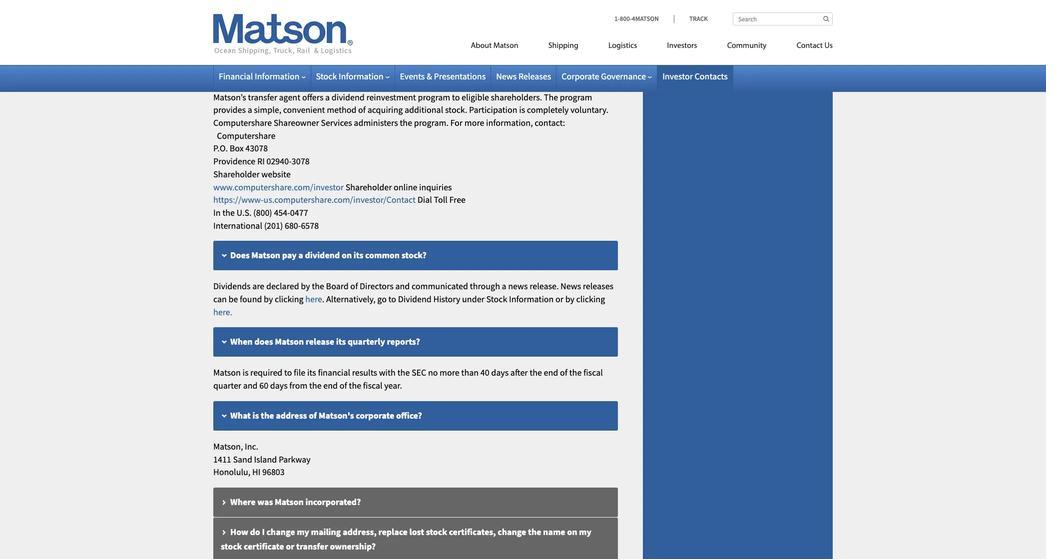 Task type: describe. For each thing, give the bounding box(es) containing it.
administers
[[354, 117, 398, 128]]

releases
[[583, 281, 614, 292]]

does matson pay a dividend on its common stock?
[[230, 250, 427, 261]]

completely
[[527, 104, 569, 116]]

60
[[260, 380, 269, 392]]

can
[[230, 60, 246, 72]]

in the u.s. (800) 454-0477 international (201) 680-6578  beneficial shareholders who have their shares held by their brokers in the name of the brokerage house or "street name" should address any administrative matters with their brokers.
[[213, 5, 618, 42]]

the inside tab
[[261, 410, 274, 421]]

matson's
[[319, 410, 354, 421]]

dividends
[[213, 281, 251, 292]]

file
[[294, 367, 306, 379]]

events
[[400, 70, 425, 82]]

u.s. inside matson's transfer agent offers a dividend reinvestment program to eligible shareholders. the program provides a simple, convenient method of acquiring additional stock. participation is completely voluntary. computershare shareowner services administers the program. for more information, contact: computershare p.o. box 43078 providence ri 02940-3078 shareholder website www.computershare.com/investor shareholder online inquiries https://www-us.computershare.com/investor/contact dial toll free in the u.s. (800) 454-0477 international (201) 680-6578
[[237, 207, 252, 218]]

ownership?
[[330, 541, 376, 552]]

information for stock information
[[339, 70, 384, 82]]

house
[[277, 30, 300, 42]]

matson image
[[213, 14, 353, 55]]

are
[[253, 281, 265, 292]]

1 vertical spatial end
[[324, 380, 338, 392]]

dividend inside does matson pay a dividend on its common stock? 'tab'
[[305, 250, 340, 261]]

transfer inside how do i change my mailing address, replace lost stock certificates, change the name on my stock certificate or transfer ownership?
[[296, 541, 328, 552]]

1411
[[213, 454, 231, 465]]

voluntary.
[[571, 104, 609, 116]]

brokerage
[[237, 30, 275, 42]]

be
[[229, 293, 238, 305]]

contact us link
[[782, 37, 833, 57]]

corporate
[[562, 70, 600, 82]]

or inside how do i change my mailing address, replace lost stock certificates, change the name on my stock certificate or transfer ownership?
[[286, 541, 295, 552]]

incorporated?
[[306, 496, 361, 508]]

of inside what is the address of matson's corporate office? tab
[[309, 410, 317, 421]]

its inside 'tab'
[[354, 250, 364, 261]]

by inside here . alternatively, go to dividend history under stock information or by clicking here.
[[566, 293, 575, 305]]

shareholders
[[360, 18, 409, 29]]

international inside 'in the u.s. (800) 454-0477 international (201) 680-6578  beneficial shareholders who have their shares held by their brokers in the name of the brokerage house or "street name" should address any administrative matters with their brokers.'
[[213, 18, 262, 29]]

office?
[[396, 410, 422, 421]]

shares inside 'in the u.s. (800) 454-0477 international (201) 680-6578  beneficial shareholders who have their shares held by their brokers in the name of the brokerage house or "street name" should address any administrative matters with their brokers.'
[[468, 18, 493, 29]]

contact us
[[797, 42, 833, 50]]

matson inside the top menu navigation
[[494, 42, 519, 50]]

(201) inside matson's transfer agent offers a dividend reinvestment program to eligible shareholders. the program provides a simple, convenient method of acquiring additional stock. participation is completely voluntary. computershare shareowner services administers the program. for more information, contact: computershare p.o. box 43078 providence ri 02940-3078 shareholder website www.computershare.com/investor shareholder online inquiries https://www-us.computershare.com/investor/contact dial toll free in the u.s. (800) 454-0477 international (201) 680-6578
[[264, 220, 283, 231]]

what is the address of matson's corporate office?
[[230, 410, 422, 421]]

2 my from the left
[[579, 526, 592, 538]]

matson down "street
[[306, 60, 335, 72]]

provides
[[213, 104, 246, 116]]

shares inside tab
[[269, 60, 295, 72]]

search image
[[824, 15, 830, 22]]

news releases
[[497, 70, 552, 82]]

a inside 'tab'
[[299, 250, 303, 261]]

more inside matson's transfer agent offers a dividend reinvestment program to eligible shareholders. the program provides a simple, convenient method of acquiring additional stock. participation is completely voluntary. computershare shareowner services administers the program. for more information, contact: computershare p.o. box 43078 providence ri 02940-3078 shareholder website www.computershare.com/investor shareholder online inquiries https://www-us.computershare.com/investor/contact dial toll free in the u.s. (800) 454-0477 international (201) 680-6578
[[465, 117, 485, 128]]

financial
[[219, 70, 253, 82]]

release
[[306, 336, 335, 348]]

go
[[378, 293, 387, 305]]

(800) inside 'in the u.s. (800) 454-0477 international (201) 680-6578  beneficial shareholders who have their shares held by their brokers in the name of the brokerage house or "street name" should address any administrative matters with their brokers.'
[[254, 5, 272, 16]]

6578 inside matson's transfer agent offers a dividend reinvestment program to eligible shareholders. the program provides a simple, convenient method of acquiring additional stock. participation is completely voluntary. computershare shareowner services administers the program. for more information, contact: computershare p.o. box 43078 providence ri 02940-3078 shareholder website www.computershare.com/investor shareholder online inquiries https://www-us.computershare.com/investor/contact dial toll free in the u.s. (800) 454-0477 international (201) 680-6578
[[301, 220, 319, 231]]

stock information
[[316, 70, 384, 82]]

logistics
[[609, 42, 638, 50]]

&
[[427, 70, 432, 82]]

investor
[[663, 70, 693, 82]]

96803
[[262, 467, 285, 478]]

about matson link
[[456, 37, 534, 57]]

through
[[470, 281, 500, 292]]

matson inside matson is required to file its financial results with the sec no more than 40 days after the end of the fiscal quarter and 60 days from the end of the fiscal year.
[[213, 367, 241, 379]]

website
[[262, 168, 291, 180]]

mailing
[[311, 526, 341, 538]]

brokers.
[[564, 30, 595, 42]]

6578 inside 'in the u.s. (800) 454-0477 international (201) 680-6578  beneficial shareholders who have their shares held by their brokers in the name of the brokerage house or "street name" should address any administrative matters with their brokers.'
[[301, 18, 319, 29]]

and inside matson is required to file its financial results with the sec no more than 40 days after the end of the fiscal quarter and 60 days from the end of the fiscal year.
[[243, 380, 258, 392]]

does matson pay a dividend on its common stock? tab panel
[[213, 280, 618, 319]]

sand
[[233, 454, 252, 465]]

us.computershare.com/investor/contact
[[264, 194, 416, 206]]

to inside matson's transfer agent offers a dividend reinvestment program to eligible shareholders. the program provides a simple, convenient method of acquiring additional stock. participation is completely voluntary. computershare shareowner services administers the program. for more information, contact: computershare p.o. box 43078 providence ri 02940-3078 shareholder website www.computershare.com/investor shareholder online inquiries https://www-us.computershare.com/investor/contact dial toll free in the u.s. (800) 454-0477 international (201) 680-6578
[[452, 91, 460, 103]]

0 vertical spatial days
[[492, 367, 509, 379]]

0 vertical spatial fiscal
[[584, 367, 603, 379]]

track link
[[674, 14, 708, 23]]

services
[[321, 117, 352, 128]]

where
[[230, 496, 256, 508]]

stock information link
[[316, 70, 390, 82]]

shipping
[[549, 42, 579, 50]]

here . alternatively, go to dividend history under stock information or by clicking here.
[[213, 293, 606, 318]]

more inside matson is required to file its financial results with the sec no more than 40 days after the end of the fiscal quarter and 60 days from the end of the fiscal year.
[[440, 367, 460, 379]]

by inside 'in the u.s. (800) 454-0477 international (201) 680-6578  beneficial shareholders who have their shares held by their brokers in the name of the brokerage house or "street name" should address any administrative matters with their brokers.'
[[513, 18, 522, 29]]

administrative
[[440, 30, 494, 42]]

should
[[365, 30, 391, 42]]

(800) inside matson's transfer agent offers a dividend reinvestment program to eligible shareholders. the program provides a simple, convenient method of acquiring additional stock. participation is completely voluntary. computershare shareowner services administers the program. for more information, contact: computershare p.o. box 43078 providence ri 02940-3078 shareholder website www.computershare.com/investor shareholder online inquiries https://www-us.computershare.com/investor/contact dial toll free in the u.s. (800) 454-0477 international (201) 680-6578
[[254, 207, 272, 218]]

2 horizontal spatial their
[[545, 30, 563, 42]]

news releases link
[[497, 70, 552, 82]]

directly
[[396, 60, 427, 72]]

contact:
[[535, 117, 566, 128]]

here
[[306, 293, 322, 305]]

1 change from the left
[[267, 526, 295, 538]]

required
[[251, 367, 283, 379]]

sec
[[412, 367, 427, 379]]

can i buy shares of matson common stock directly from the company? tab
[[213, 52, 618, 82]]

corporate governance link
[[562, 70, 652, 82]]

what is the address of matson's corporate office? tab panel
[[213, 440, 618, 479]]

"street
[[311, 30, 336, 42]]

with inside matson is required to file its financial results with the sec no more than 40 days after the end of the fiscal quarter and 60 days from the end of the fiscal year.
[[379, 367, 396, 379]]

1 program from the left
[[418, 91, 451, 103]]

dividend inside matson's transfer agent offers a dividend reinvestment program to eligible shareholders. the program provides a simple, convenient method of acquiring additional stock. participation is completely voluntary. computershare shareowner services administers the program. for more information, contact: computershare p.o. box 43078 providence ri 02940-3078 shareholder website www.computershare.com/investor shareholder online inquiries https://www-us.computershare.com/investor/contact dial toll free in the u.s. (800) 454-0477 international (201) 680-6578
[[332, 91, 365, 103]]

to inside here . alternatively, go to dividend history under stock information or by clicking here.
[[389, 293, 397, 305]]

can i buy shares of matson common stock directly from the company?
[[230, 60, 505, 72]]

eligible
[[462, 91, 489, 103]]

0 horizontal spatial i
[[247, 60, 250, 72]]

buy
[[252, 60, 267, 72]]

history
[[434, 293, 461, 305]]

2 vertical spatial stock
[[221, 541, 242, 552]]

matson,
[[213, 441, 243, 452]]

parkway
[[279, 454, 311, 465]]

2 change from the left
[[498, 526, 527, 538]]

does matson pay a dividend on its common stock? tab
[[213, 241, 618, 271]]

box
[[230, 143, 244, 154]]

of inside 'in the u.s. (800) 454-0477 international (201) 680-6578  beneficial shareholders who have their shares held by their brokers in the name of the brokerage house or "street name" should address any administrative matters with their brokers.'
[[213, 30, 221, 42]]

matson, inc. 1411 sand island parkway honolulu, hi 96803
[[213, 441, 311, 478]]

certificates,
[[449, 526, 496, 538]]

news inside dividends are declared by the board of directors and communicated through a news release. news releases can be found by clicking
[[561, 281, 582, 292]]

0 horizontal spatial days
[[270, 380, 288, 392]]

0 horizontal spatial their
[[449, 18, 466, 29]]

company?
[[465, 60, 505, 72]]

online
[[394, 181, 418, 193]]

releases
[[519, 70, 552, 82]]

4matson
[[632, 14, 659, 23]]

is inside matson's transfer agent offers a dividend reinvestment program to eligible shareholders. the program provides a simple, convenient method of acquiring additional stock. participation is completely voluntary. computershare shareowner services administers the program. for more information, contact: computershare p.o. box 43078 providence ri 02940-3078 shareholder website www.computershare.com/investor shareholder online inquiries https://www-us.computershare.com/investor/contact dial toll free in the u.s. (800) 454-0477 international (201) 680-6578
[[520, 104, 526, 116]]

when does matson release its quarterly reports? tab
[[213, 328, 618, 358]]

here. link
[[213, 306, 233, 318]]

0 vertical spatial end
[[544, 367, 559, 379]]

agent
[[279, 91, 301, 103]]

shipping link
[[534, 37, 594, 57]]

do
[[250, 526, 260, 538]]

does
[[230, 250, 250, 261]]

1 my from the left
[[297, 526, 309, 538]]

the inside how do i change my mailing address, replace lost stock certificates, change the name on my stock certificate or transfer ownership?
[[528, 526, 542, 538]]

ri
[[257, 156, 265, 167]]

under
[[462, 293, 485, 305]]

680- inside matson's transfer agent offers a dividend reinvestment program to eligible shareholders. the program provides a simple, convenient method of acquiring additional stock. participation is completely voluntary. computershare shareowner services administers the program. for more information, contact: computershare p.o. box 43078 providence ri 02940-3078 shareholder website www.computershare.com/investor shareholder online inquiries https://www-us.computershare.com/investor/contact dial toll free in the u.s. (800) 454-0477 international (201) 680-6578
[[285, 220, 301, 231]]

of inside matson's transfer agent offers a dividend reinvestment program to eligible shareholders. the program provides a simple, convenient method of acquiring additional stock. participation is completely voluntary. computershare shareowner services administers the program. for more information, contact: computershare p.o. box 43078 providence ri 02940-3078 shareholder website www.computershare.com/investor shareholder online inquiries https://www-us.computershare.com/investor/contact dial toll free in the u.s. (800) 454-0477 international (201) 680-6578
[[359, 104, 366, 116]]

any
[[424, 30, 438, 42]]

1 vertical spatial fiscal
[[363, 380, 383, 392]]



Task type: locate. For each thing, give the bounding box(es) containing it.
program.
[[414, 117, 449, 128]]

common up the directors on the bottom left
[[366, 250, 400, 261]]

from
[[429, 60, 448, 72], [290, 380, 308, 392]]

2 u.s. from the top
[[237, 207, 252, 218]]

from inside tab
[[429, 60, 448, 72]]

0477 inside matson's transfer agent offers a dividend reinvestment program to eligible shareholders. the program provides a simple, convenient method of acquiring additional stock. participation is completely voluntary. computershare shareowner services administers the program. for more information, contact: computershare p.o. box 43078 providence ri 02940-3078 shareholder website www.computershare.com/investor shareholder online inquiries https://www-us.computershare.com/investor/contact dial toll free in the u.s. (800) 454-0477 international (201) 680-6578
[[290, 207, 308, 218]]

1 vertical spatial name
[[543, 526, 566, 538]]

0 horizontal spatial end
[[324, 380, 338, 392]]

2 454- from the top
[[274, 207, 290, 218]]

simple,
[[254, 104, 282, 116]]

stock right lost
[[426, 526, 448, 538]]

1 vertical spatial transfer
[[296, 541, 328, 552]]

shareholder
[[213, 168, 260, 180], [346, 181, 392, 193]]

transfer up the simple,
[[248, 91, 277, 103]]

or right house on the top left of page
[[301, 30, 309, 42]]

matters
[[496, 30, 525, 42]]

dividend right pay
[[305, 250, 340, 261]]

a right the offers
[[326, 91, 330, 103]]

0 vertical spatial 454-
[[274, 5, 290, 16]]

brokers
[[543, 18, 572, 29]]

lost
[[410, 526, 424, 538]]

its up the directors on the bottom left
[[354, 250, 364, 261]]

680- up pay
[[285, 220, 301, 231]]

1 horizontal spatial their
[[524, 18, 542, 29]]

0 horizontal spatial stock
[[221, 541, 242, 552]]

0 vertical spatial name
[[597, 18, 618, 29]]

providence
[[213, 156, 256, 167]]

clicking
[[275, 293, 304, 305], [577, 293, 606, 305]]

0 vertical spatial its
[[354, 250, 364, 261]]

matson's transfer agent offers a dividend reinvestment program to eligible shareholders. the program provides a simple, convenient method of acquiring additional stock. participation is completely voluntary. computershare shareowner services administers the program. for more information, contact: computershare p.o. box 43078 providence ri 02940-3078 shareholder website www.computershare.com/investor shareholder online inquiries https://www-us.computershare.com/investor/contact dial toll free in the u.s. (800) 454-0477 international (201) 680-6578
[[213, 91, 609, 231]]

alternatively,
[[327, 293, 376, 305]]

0 vertical spatial (201)
[[264, 18, 283, 29]]

i inside how do i change my mailing address, replace lost stock certificates, change the name on my stock certificate or transfer ownership?
[[262, 526, 265, 538]]

u.s. up brokerage
[[237, 5, 252, 16]]

1 horizontal spatial transfer
[[296, 541, 328, 552]]

is inside tab
[[253, 410, 259, 421]]

is right what
[[253, 410, 259, 421]]

shares right buy
[[269, 60, 295, 72]]

the inside dividends are declared by the board of directors and communicated through a news release. news releases can be found by clicking
[[312, 281, 324, 292]]

its right release
[[336, 336, 346, 348]]

6578
[[301, 18, 319, 29], [301, 220, 319, 231]]

name inside how do i change my mailing address, replace lost stock certificates, change the name on my stock certificate or transfer ownership?
[[543, 526, 566, 538]]

0 horizontal spatial with
[[379, 367, 396, 379]]

0 vertical spatial from
[[429, 60, 448, 72]]

clicking inside here . alternatively, go to dividend history under stock information or by clicking here.
[[577, 293, 606, 305]]

to inside matson is required to file its financial results with the sec no more than 40 days after the end of the fiscal quarter and 60 days from the end of the fiscal year.
[[284, 367, 292, 379]]

1 vertical spatial more
[[440, 367, 460, 379]]

0 vertical spatial 680-
[[285, 18, 301, 29]]

2 program from the left
[[560, 91, 593, 103]]

matson left pay
[[252, 250, 281, 261]]

0 horizontal spatial or
[[286, 541, 295, 552]]

454-
[[274, 5, 290, 16], [274, 207, 290, 218]]

680- inside 'in the u.s. (800) 454-0477 international (201) 680-6578  beneficial shareholders who have their shares held by their brokers in the name of the brokerage house or "street name" should address any administrative matters with their brokers.'
[[285, 18, 301, 29]]

directors
[[360, 281, 394, 292]]

international inside matson's transfer agent offers a dividend reinvestment program to eligible shareholders. the program provides a simple, convenient method of acquiring additional stock. participation is completely voluntary. computershare shareowner services administers the program. for more information, contact: computershare p.o. box 43078 providence ri 02940-3078 shareholder website www.computershare.com/investor shareholder online inquiries https://www-us.computershare.com/investor/contact dial toll free in the u.s. (800) 454-0477 international (201) 680-6578
[[213, 220, 262, 231]]

2 vertical spatial is
[[253, 410, 259, 421]]

presentations
[[434, 70, 486, 82]]

shareowner
[[274, 117, 319, 128]]

by
[[513, 18, 522, 29], [301, 281, 310, 292], [264, 293, 273, 305], [566, 293, 575, 305]]

shareholder down providence on the left top of the page
[[213, 168, 260, 180]]

events & presentations link
[[400, 70, 486, 82]]

0 vertical spatial stock
[[373, 60, 395, 72]]

stock
[[373, 60, 395, 72], [426, 526, 448, 538], [221, 541, 242, 552]]

top menu navigation
[[426, 37, 833, 57]]

0 horizontal spatial to
[[284, 367, 292, 379]]

clicking down declared
[[275, 293, 304, 305]]

more
[[465, 117, 485, 128], [440, 367, 460, 379]]

news right release.
[[561, 281, 582, 292]]

1 horizontal spatial my
[[579, 526, 592, 538]]

0 horizontal spatial news
[[497, 70, 517, 82]]

the
[[223, 5, 235, 16], [583, 18, 595, 29], [223, 30, 235, 42], [450, 60, 463, 72], [400, 117, 413, 128], [223, 207, 235, 218], [312, 281, 324, 292], [398, 367, 410, 379], [530, 367, 542, 379], [570, 367, 582, 379], [309, 380, 322, 392], [349, 380, 362, 392], [261, 410, 274, 421], [528, 526, 542, 538]]

hi
[[252, 467, 261, 478]]

0 vertical spatial to
[[452, 91, 460, 103]]

1 vertical spatial shares
[[269, 60, 295, 72]]

common inside does matson pay a dividend on its common stock? 'tab'
[[366, 250, 400, 261]]

2 horizontal spatial is
[[520, 104, 526, 116]]

is left required at the left bottom of page
[[243, 367, 249, 379]]

0477
[[290, 5, 308, 16], [290, 207, 308, 218]]

0 horizontal spatial on
[[342, 250, 352, 261]]

who
[[411, 18, 427, 29]]

1 vertical spatial in
[[213, 207, 221, 218]]

1 vertical spatial address
[[276, 410, 307, 421]]

days right 40
[[492, 367, 509, 379]]

year.
[[385, 380, 402, 392]]

end
[[544, 367, 559, 379], [324, 380, 338, 392]]

stock?
[[402, 250, 427, 261]]

in inside matson's transfer agent offers a dividend reinvestment program to eligible shareholders. the program provides a simple, convenient method of acquiring additional stock. participation is completely voluntary. computershare shareowner services administers the program. for more information, contact: computershare p.o. box 43078 providence ri 02940-3078 shareholder website www.computershare.com/investor shareholder online inquiries https://www-us.computershare.com/investor/contact dial toll free in the u.s. (800) 454-0477 international (201) 680-6578
[[213, 207, 221, 218]]

0477 up house on the top left of page
[[290, 5, 308, 16]]

program up voluntary.
[[560, 91, 593, 103]]

in inside 'in the u.s. (800) 454-0477 international (201) 680-6578  beneficial shareholders who have their shares held by their brokers in the name of the brokerage house or "street name" should address any administrative matters with their brokers.'
[[213, 5, 221, 16]]

news up "shareholders."
[[497, 70, 517, 82]]

(201) inside 'in the u.s. (800) 454-0477 international (201) 680-6578  beneficial shareholders who have their shares held by their brokers in the name of the brokerage house or "street name" should address any administrative matters with their brokers.'
[[264, 18, 283, 29]]

1 vertical spatial on
[[568, 526, 578, 538]]

1 in from the top
[[213, 5, 221, 16]]

matson right was
[[275, 496, 304, 508]]

here link
[[306, 293, 322, 305]]

1 horizontal spatial clicking
[[577, 293, 606, 305]]

change up certificate
[[267, 526, 295, 538]]

the
[[544, 91, 559, 103]]

end down financial
[[324, 380, 338, 392]]

2 horizontal spatial to
[[452, 91, 460, 103]]

is for what is the address of matson's corporate office?
[[253, 410, 259, 421]]

1 horizontal spatial program
[[560, 91, 593, 103]]

1 vertical spatial stock
[[426, 526, 448, 538]]

address inside 'in the u.s. (800) 454-0477 international (201) 680-6578  beneficial shareholders who have their shares held by their brokers in the name of the brokerage house or "street name" should address any administrative matters with their brokers.'
[[393, 30, 422, 42]]

6578 up "street
[[301, 18, 319, 29]]

454- inside matson's transfer agent offers a dividend reinvestment program to eligible shareholders. the program provides a simple, convenient method of acquiring additional stock. participation is completely voluntary. computershare shareowner services administers the program. for more information, contact: computershare p.o. box 43078 providence ri 02940-3078 shareholder website www.computershare.com/investor shareholder online inquiries https://www-us.computershare.com/investor/contact dial toll free in the u.s. (800) 454-0477 international (201) 680-6578
[[274, 207, 290, 218]]

program up additional
[[418, 91, 451, 103]]

1 horizontal spatial stock
[[487, 293, 508, 305]]

days right 60
[[270, 380, 288, 392]]

(201) up house on the top left of page
[[264, 18, 283, 29]]

1 horizontal spatial and
[[396, 281, 410, 292]]

about matson
[[471, 42, 519, 50]]

1 vertical spatial i
[[262, 526, 265, 538]]

their left brokers
[[524, 18, 542, 29]]

0 vertical spatial i
[[247, 60, 250, 72]]

454- inside 'in the u.s. (800) 454-0477 international (201) 680-6578  beneficial shareholders who have their shares held by their brokers in the name of the brokerage house or "street name" should address any administrative matters with their brokers.'
[[274, 5, 290, 16]]

1 vertical spatial shareholder
[[346, 181, 392, 193]]

stock down through
[[487, 293, 508, 305]]

3078
[[292, 156, 310, 167]]

matson right does
[[275, 336, 304, 348]]

dial
[[418, 194, 432, 206]]

stock left 'directly'
[[373, 60, 395, 72]]

2 (800) from the top
[[254, 207, 272, 218]]

address inside tab
[[276, 410, 307, 421]]

end right after
[[544, 367, 559, 379]]

1 vertical spatial computershare
[[217, 130, 276, 141]]

how do i change my mailing address, replace lost stock certificates, change the name on my stock certificate or transfer ownership? tab
[[213, 518, 618, 559]]

0 horizontal spatial my
[[297, 526, 309, 538]]

its inside tab
[[336, 336, 346, 348]]

0 vertical spatial and
[[396, 281, 410, 292]]

2 vertical spatial to
[[284, 367, 292, 379]]

0 horizontal spatial change
[[267, 526, 295, 538]]

1-
[[615, 14, 620, 23]]

on inside 'tab'
[[342, 250, 352, 261]]

6578 down https://www-us.computershare.com/investor/contact link
[[301, 220, 319, 231]]

their down brokers
[[545, 30, 563, 42]]

or inside here . alternatively, go to dividend history under stock information or by clicking here.
[[556, 293, 564, 305]]

transfer
[[248, 91, 277, 103], [296, 541, 328, 552]]

i right do
[[262, 526, 265, 538]]

contacts
[[695, 70, 728, 82]]

1 vertical spatial (800)
[[254, 207, 272, 218]]

matson down matters
[[494, 42, 519, 50]]

(800) down the https://www-
[[254, 207, 272, 218]]

0 horizontal spatial from
[[290, 380, 308, 392]]

with inside 'in the u.s. (800) 454-0477 international (201) 680-6578  beneficial shareholders who have their shares held by their brokers in the name of the brokerage house or "street name" should address any administrative matters with their brokers.'
[[526, 30, 543, 42]]

0 horizontal spatial clicking
[[275, 293, 304, 305]]

stock inside here . alternatively, go to dividend history under stock information or by clicking here.
[[487, 293, 508, 305]]

information for financial information
[[255, 70, 300, 82]]

0477 inside 'in the u.s. (800) 454-0477 international (201) 680-6578  beneficial shareholders who have their shares held by their brokers in the name of the brokerage house or "street name" should address any administrative matters with their brokers.'
[[290, 5, 308, 16]]

https://www-us.computershare.com/investor/contact link
[[213, 194, 416, 206]]

0 vertical spatial 6578
[[301, 18, 319, 29]]

shareholders.
[[491, 91, 543, 103]]

0 vertical spatial shareholder
[[213, 168, 260, 180]]

or down release.
[[556, 293, 564, 305]]

common down name" on the top of page
[[337, 60, 372, 72]]

2 horizontal spatial its
[[354, 250, 364, 261]]

2 international from the top
[[213, 220, 262, 231]]

honolulu,
[[213, 467, 251, 478]]

to left "file"
[[284, 367, 292, 379]]

1 u.s. from the top
[[237, 5, 252, 16]]

40
[[481, 367, 490, 379]]

1 horizontal spatial on
[[568, 526, 578, 538]]

name
[[597, 18, 618, 29], [543, 526, 566, 538]]

a left news
[[502, 281, 507, 292]]

can i buy shares of matson common stock directly from the company? tab panel
[[213, 91, 618, 232]]

or inside 'in the u.s. (800) 454-0477 international (201) 680-6578  beneficial shareholders who have their shares held by their brokers in the name of the brokerage house or "street name" should address any administrative matters with their brokers.'
[[301, 30, 309, 42]]

u.s. down the https://www-
[[237, 207, 252, 218]]

after
[[511, 367, 528, 379]]

clicking inside dividends are declared by the board of directors and communicated through a news release. news releases can be found by clicking
[[275, 293, 304, 305]]

800-
[[620, 14, 632, 23]]

on inside how do i change my mailing address, replace lost stock certificates, change the name on my stock certificate or transfer ownership?
[[568, 526, 578, 538]]

is down "shareholders."
[[520, 104, 526, 116]]

information up agent at the left top of page
[[255, 70, 300, 82]]

2 clicking from the left
[[577, 293, 606, 305]]

of up alternatively,
[[351, 281, 358, 292]]

fiscal
[[584, 367, 603, 379], [363, 380, 383, 392]]

1 horizontal spatial name
[[597, 18, 618, 29]]

matson inside 'tab'
[[252, 250, 281, 261]]

0 horizontal spatial information
[[255, 70, 300, 82]]

international up brokerage
[[213, 18, 262, 29]]

more right for at the top
[[465, 117, 485, 128]]

1 vertical spatial 454-
[[274, 207, 290, 218]]

0 horizontal spatial stock
[[316, 70, 337, 82]]

1 vertical spatial common
[[366, 250, 400, 261]]

None search field
[[733, 12, 833, 25]]

2 horizontal spatial information
[[509, 293, 554, 305]]

1 horizontal spatial or
[[301, 30, 309, 42]]

of down financial
[[340, 380, 347, 392]]

1 vertical spatial 6578
[[301, 220, 319, 231]]

of down house on the top left of page
[[296, 60, 304, 72]]

1 vertical spatial 0477
[[290, 207, 308, 218]]

when does matson release its quarterly reports? tab panel
[[213, 367, 618, 392]]

0 vertical spatial address
[[393, 30, 422, 42]]

computershare up the box
[[217, 130, 276, 141]]

where was matson incorporated? tab
[[213, 488, 618, 518]]

of left brokerage
[[213, 30, 221, 42]]

from inside matson is required to file its financial results with the sec no more than 40 days after the end of the fiscal quarter and 60 days from the end of the fiscal year.
[[290, 380, 308, 392]]

2 horizontal spatial or
[[556, 293, 564, 305]]

additional
[[405, 104, 444, 116]]

international down the https://www-
[[213, 220, 262, 231]]

(800) up brokerage
[[254, 5, 272, 16]]

0 vertical spatial shares
[[468, 18, 493, 29]]

information
[[255, 70, 300, 82], [339, 70, 384, 82], [509, 293, 554, 305]]

1 clicking from the left
[[275, 293, 304, 305]]

454- up house on the top left of page
[[274, 5, 290, 16]]

a left the simple,
[[248, 104, 252, 116]]

what is the address of matson's corporate office? tab
[[213, 401, 618, 431]]

2 vertical spatial its
[[307, 367, 316, 379]]

1 vertical spatial with
[[379, 367, 396, 379]]

does
[[255, 336, 273, 348]]

to right go
[[389, 293, 397, 305]]

1 horizontal spatial is
[[253, 410, 259, 421]]

computershare down the provides
[[213, 117, 272, 128]]

u.s. inside 'in the u.s. (800) 454-0477 international (201) 680-6578  beneficial shareholders who have their shares held by their brokers in the name of the brokerage house or "street name" should address any administrative matters with their brokers.'
[[237, 5, 252, 16]]

information down release.
[[509, 293, 554, 305]]

shareholder up us.computershare.com/investor/contact
[[346, 181, 392, 193]]

international
[[213, 18, 262, 29], [213, 220, 262, 231]]

680- up house on the top left of page
[[285, 18, 301, 29]]

of
[[213, 30, 221, 42], [296, 60, 304, 72], [359, 104, 366, 116], [351, 281, 358, 292], [560, 367, 568, 379], [340, 380, 347, 392], [309, 410, 317, 421]]

a inside dividends are declared by the board of directors and communicated through a news release. news releases can be found by clicking
[[502, 281, 507, 292]]

matson up quarter
[[213, 367, 241, 379]]

and up dividend
[[396, 281, 410, 292]]

transfer down "mailing"
[[296, 541, 328, 552]]

common
[[337, 60, 372, 72], [366, 250, 400, 261]]

0 vertical spatial stock
[[316, 70, 337, 82]]

2 0477 from the top
[[290, 207, 308, 218]]

their up "administrative"
[[449, 18, 466, 29]]

www.computershare.com/investor
[[213, 181, 344, 193]]

1 454- from the top
[[274, 5, 290, 16]]

0477 down https://www-us.computershare.com/investor/contact link
[[290, 207, 308, 218]]

0 vertical spatial computershare
[[213, 117, 272, 128]]

program
[[418, 91, 451, 103], [560, 91, 593, 103]]

(201)
[[264, 18, 283, 29], [264, 220, 283, 231]]

transfer inside matson's transfer agent offers a dividend reinvestment program to eligible shareholders. the program provides a simple, convenient method of acquiring additional stock. participation is completely voluntary. computershare shareowner services administers the program. for more information, contact: computershare p.o. box 43078 providence ri 02940-3078 shareholder website www.computershare.com/investor shareholder online inquiries https://www-us.computershare.com/investor/contact dial toll free in the u.s. (800) 454-0477 international (201) 680-6578
[[248, 91, 277, 103]]

in
[[213, 5, 221, 16], [213, 207, 221, 218]]

of left matson's at the left bottom
[[309, 410, 317, 421]]

(201) up pay
[[264, 220, 283, 231]]

1 horizontal spatial fiscal
[[584, 367, 603, 379]]

dividend
[[398, 293, 432, 305]]

0 vertical spatial with
[[526, 30, 543, 42]]

1 horizontal spatial to
[[389, 293, 397, 305]]

2 6578 from the top
[[301, 220, 319, 231]]

1 horizontal spatial end
[[544, 367, 559, 379]]

contact
[[797, 42, 823, 50]]

name inside 'in the u.s. (800) 454-0477 international (201) 680-6578  beneficial shareholders who have their shares held by their brokers in the name of the brokerage house or "street name" should address any administrative matters with their brokers.'
[[597, 18, 618, 29]]

is inside matson is required to file its financial results with the sec no more than 40 days after the end of the fiscal quarter and 60 days from the end of the fiscal year.
[[243, 367, 249, 379]]

1 vertical spatial is
[[243, 367, 249, 379]]

shares up "administrative"
[[468, 18, 493, 29]]

certificate
[[244, 541, 284, 552]]

declared
[[266, 281, 299, 292]]

found
[[240, 293, 262, 305]]

1 international from the top
[[213, 18, 262, 29]]

1-800-4matson link
[[615, 14, 674, 23]]

dividend up method
[[332, 91, 365, 103]]

community link
[[713, 37, 782, 57]]

a right pay
[[299, 250, 303, 261]]

0 vertical spatial 0477
[[290, 5, 308, 16]]

2 680- from the top
[[285, 220, 301, 231]]

0 horizontal spatial is
[[243, 367, 249, 379]]

1 vertical spatial news
[[561, 281, 582, 292]]

dividends are declared by the board of directors and communicated through a news release. news releases can be found by clicking
[[213, 281, 614, 305]]

2 in from the top
[[213, 207, 221, 218]]

0 vertical spatial international
[[213, 18, 262, 29]]

1-800-4matson
[[615, 14, 659, 23]]

matson inside tab
[[275, 496, 304, 508]]

clicking down the releases
[[577, 293, 606, 305]]

1 horizontal spatial stock
[[373, 60, 395, 72]]

address down "file"
[[276, 410, 307, 421]]

1 vertical spatial dividend
[[305, 250, 340, 261]]

days
[[492, 367, 509, 379], [270, 380, 288, 392]]

454- down www.computershare.com/investor link
[[274, 207, 290, 218]]

who is matson's transfer agent? tab panel
[[213, 0, 618, 43]]

financial
[[318, 367, 351, 379]]

name"
[[338, 30, 363, 42]]

1 horizontal spatial shares
[[468, 18, 493, 29]]

than
[[462, 367, 479, 379]]

1 horizontal spatial with
[[526, 30, 543, 42]]

1 horizontal spatial shareholder
[[346, 181, 392, 193]]

participation
[[469, 104, 518, 116]]

free
[[450, 194, 466, 206]]

address down who
[[393, 30, 422, 42]]

Search search field
[[733, 12, 833, 25]]

1 0477 from the top
[[290, 5, 308, 16]]

stock down how
[[221, 541, 242, 552]]

1 680- from the top
[[285, 18, 301, 29]]

of up administers
[[359, 104, 366, 116]]

2 vertical spatial or
[[286, 541, 295, 552]]

community
[[728, 42, 767, 50]]

0 vertical spatial or
[[301, 30, 309, 42]]

replace
[[379, 526, 408, 538]]

of right after
[[560, 367, 568, 379]]

680-
[[285, 18, 301, 29], [285, 220, 301, 231]]

is for matson is required to file its financial results with the sec no more than 40 days after the end of the fiscal quarter and 60 days from the end of the fiscal year.
[[243, 367, 249, 379]]

no
[[428, 367, 438, 379]]

0 horizontal spatial fiscal
[[363, 380, 383, 392]]

its right "file"
[[307, 367, 316, 379]]

i left buy
[[247, 60, 250, 72]]

2 (201) from the top
[[264, 220, 283, 231]]

0 horizontal spatial more
[[440, 367, 460, 379]]

stock up the offers
[[316, 70, 337, 82]]

investor contacts link
[[663, 70, 728, 82]]

0 vertical spatial news
[[497, 70, 517, 82]]

of inside can i buy shares of matson common stock directly from the company? tab
[[296, 60, 304, 72]]

2 horizontal spatial stock
[[426, 526, 448, 538]]

0 horizontal spatial shares
[[269, 60, 295, 72]]

1 (201) from the top
[[264, 18, 283, 29]]

of inside dividends are declared by the board of directors and communicated through a news release. news releases can be found by clicking
[[351, 281, 358, 292]]

a
[[326, 91, 330, 103], [248, 104, 252, 116], [299, 250, 303, 261], [502, 281, 507, 292]]

and inside dividends are declared by the board of directors and communicated through a news release. news releases can be found by clicking
[[396, 281, 410, 292]]

and left 60
[[243, 380, 258, 392]]

information up reinvestment
[[339, 70, 384, 82]]

how do i change my mailing address, replace lost stock certificates, change the name on my stock certificate or transfer ownership?
[[221, 526, 592, 552]]

with up year.
[[379, 367, 396, 379]]

release.
[[530, 281, 559, 292]]

its inside matson is required to file its financial results with the sec no more than 40 days after the end of the fiscal quarter and 60 days from the end of the fiscal year.
[[307, 367, 316, 379]]

0 vertical spatial transfer
[[248, 91, 277, 103]]

common inside can i buy shares of matson common stock directly from the company? tab
[[337, 60, 372, 72]]

1 horizontal spatial days
[[492, 367, 509, 379]]

1 6578 from the top
[[301, 18, 319, 29]]

matson is required to file its financial results with the sec no more than 40 days after the end of the fiscal quarter and 60 days from the end of the fiscal year.
[[213, 367, 603, 392]]

convenient
[[283, 104, 325, 116]]

.
[[322, 293, 325, 305]]

0 horizontal spatial name
[[543, 526, 566, 538]]

0 horizontal spatial address
[[276, 410, 307, 421]]

with right matters
[[526, 30, 543, 42]]

to up stock.
[[452, 91, 460, 103]]

information inside here . alternatively, go to dividend history under stock information or by clicking here.
[[509, 293, 554, 305]]

0 horizontal spatial shareholder
[[213, 168, 260, 180]]

can
[[213, 293, 227, 305]]

method
[[327, 104, 357, 116]]

or right certificate
[[286, 541, 295, 552]]

more right no
[[440, 367, 460, 379]]

0 vertical spatial dividend
[[332, 91, 365, 103]]

change right certificates,
[[498, 526, 527, 538]]

1 (800) from the top
[[254, 5, 272, 16]]

financial information link
[[219, 70, 306, 82]]

dividend
[[332, 91, 365, 103], [305, 250, 340, 261]]



Task type: vqa. For each thing, say whether or not it's contained in the screenshot.
Us
yes



